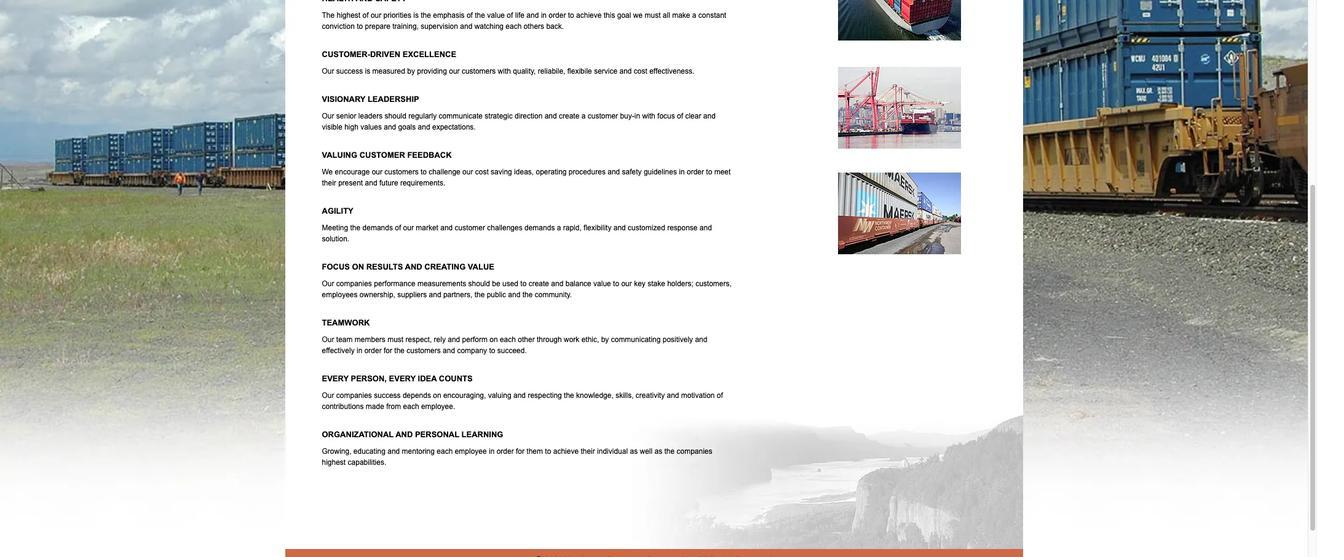 Task type: locate. For each thing, give the bounding box(es) containing it.
in inside our senior leaders should regularly communicate strategic direction and create a customer buy-in with focus of clear and visible high values and goals and expectations.
[[635, 112, 640, 121]]

0 horizontal spatial every
[[322, 375, 349, 384]]

order down members at the bottom of page
[[364, 347, 382, 356]]

1 horizontal spatial on
[[433, 392, 441, 401]]

customer left buy-
[[588, 112, 618, 121]]

1 our from the top
[[322, 67, 334, 76]]

0 horizontal spatial demands
[[363, 224, 393, 233]]

our inside our senior leaders should regularly communicate strategic direction and create a customer buy-in with focus of clear and visible high values and goals and expectations.
[[322, 112, 334, 121]]

each
[[506, 22, 522, 31], [500, 336, 516, 345], [403, 403, 419, 412], [437, 448, 453, 457]]

demands up "results"
[[363, 224, 393, 233]]

supervision
[[421, 22, 458, 31]]

the inside our team members must respect, rely and perform on each other through work ethic, by communicating positively and effectively in order for the customers and company to succeed.
[[394, 347, 405, 356]]

must left all
[[645, 11, 661, 20]]

a for customized
[[557, 224, 561, 233]]

company
[[457, 347, 487, 356]]

0 vertical spatial achieve
[[576, 11, 602, 20]]

2 vertical spatial on
[[433, 392, 441, 401]]

our inside our team members must respect, rely and perform on each other through work ethic, by communicating positively and effectively in order for the customers and company to succeed.
[[322, 336, 334, 345]]

their down the "we"
[[322, 179, 336, 188]]

companies
[[336, 280, 372, 289], [336, 392, 372, 401], [677, 448, 713, 457]]

0 vertical spatial customer
[[588, 112, 618, 121]]

order inside the highest of our priorities is the emphasis of the value of life and in order to achieve this goal we must all make a constant conviction to prepare training, supervision and watching each others back.
[[549, 11, 566, 20]]

0 vertical spatial a
[[692, 11, 697, 20]]

0 horizontal spatial their
[[322, 179, 336, 188]]

their left individual
[[581, 448, 595, 457]]

2 vertical spatial companies
[[677, 448, 713, 457]]

2 as from the left
[[655, 448, 662, 457]]

our inside our companies success depends on encouraging, valuing and respecting the knowledge, skills, creativity and motivation of contributions made from each employee.
[[322, 392, 334, 401]]

value inside the highest of our priorities is the emphasis of the value of life and in order to achieve this goal we must all make a constant conviction to prepare training, supervision and watching each others back.
[[487, 11, 505, 20]]

0 horizontal spatial should
[[385, 112, 406, 121]]

1 vertical spatial is
[[365, 67, 370, 76]]

on inside our companies success depends on encouraging, valuing and respecting the knowledge, skills, creativity and motivation of contributions made from each employee.
[[433, 392, 441, 401]]

our left market
[[403, 224, 414, 233]]

made
[[366, 403, 384, 412]]

in down members at the bottom of page
[[357, 347, 362, 356]]

0 vertical spatial must
[[645, 11, 661, 20]]

1 vertical spatial customers
[[385, 168, 419, 177]]

1 vertical spatial must
[[388, 336, 404, 345]]

success inside our companies success depends on encouraging, valuing and respecting the knowledge, skills, creativity and motivation of contributions made from each employee.
[[374, 392, 401, 401]]

of inside our senior leaders should regularly communicate strategic direction and create a customer buy-in with focus of clear and visible high values and goals and expectations.
[[677, 112, 683, 121]]

each down life in the left of the page
[[506, 22, 522, 31]]

2 our from the top
[[322, 112, 334, 121]]

individual
[[597, 448, 628, 457]]

success up from at bottom
[[374, 392, 401, 401]]

customer left challenges
[[455, 224, 485, 233]]

1 vertical spatial cost
[[475, 168, 489, 177]]

is up training,
[[413, 11, 419, 20]]

1 vertical spatial with
[[642, 112, 655, 121]]

creating
[[425, 263, 466, 272]]

our right providing
[[449, 67, 460, 76]]

0 horizontal spatial value
[[487, 11, 505, 20]]

measurements
[[418, 280, 466, 289]]

partners,
[[443, 291, 473, 300]]

stake
[[648, 280, 665, 289]]

community.
[[535, 291, 572, 300]]

challenge
[[429, 168, 461, 177]]

make
[[672, 11, 690, 20]]

must
[[645, 11, 661, 20], [388, 336, 404, 345]]

the
[[421, 11, 431, 20], [475, 11, 485, 20], [350, 224, 361, 233], [475, 291, 485, 300], [523, 291, 533, 300], [394, 347, 405, 356], [564, 392, 574, 401], [665, 448, 675, 457]]

mentoring
[[402, 448, 435, 457]]

0 horizontal spatial a
[[557, 224, 561, 233]]

1 vertical spatial success
[[374, 392, 401, 401]]

the right well
[[665, 448, 675, 457]]

and left goals
[[384, 123, 396, 132]]

0 horizontal spatial success
[[336, 67, 363, 76]]

success down customer- in the top left of the page
[[336, 67, 363, 76]]

our up effectively
[[322, 336, 334, 345]]

1 horizontal spatial cost
[[634, 67, 648, 76]]

our for our team members must respect, rely and perform on each other through work ethic, by communicating positively and effectively in order for the customers and company to succeed.
[[322, 336, 334, 345]]

each up succeed.
[[500, 336, 516, 345]]

and right educating
[[388, 448, 400, 457]]

person,
[[351, 375, 387, 384]]

goal
[[617, 11, 631, 20]]

customer
[[588, 112, 618, 121], [455, 224, 485, 233]]

customer inside our senior leaders should regularly communicate strategic direction and create a customer buy-in with focus of clear and visible high values and goals and expectations.
[[588, 112, 618, 121]]

and up community.
[[551, 280, 564, 289]]

1 vertical spatial a
[[582, 112, 586, 121]]

motivation
[[681, 392, 715, 401]]

our up contributions
[[322, 392, 334, 401]]

create inside our companies performance measurements should be used to create and balance value to our key stake holders; customers, employees ownership, suppliers and partners, the public and the community.
[[529, 280, 549, 289]]

as
[[630, 448, 638, 457], [655, 448, 662, 457]]

customers up future
[[385, 168, 419, 177]]

response
[[667, 224, 698, 233]]

and right 'service'
[[620, 67, 632, 76]]

companies up employees
[[336, 280, 372, 289]]

order left meet
[[687, 168, 704, 177]]

in inside our team members must respect, rely and perform on each other through work ethic, by communicating positively and effectively in order for the customers and company to succeed.
[[357, 347, 362, 356]]

is
[[413, 11, 419, 20], [365, 67, 370, 76]]

0 horizontal spatial cost
[[475, 168, 489, 177]]

of inside our companies success depends on encouraging, valuing and respecting the knowledge, skills, creativity and motivation of contributions made from each employee.
[[717, 392, 723, 401]]

our for our success is measured by providing our customers with quality, reliabile, flexibile service and cost effectiveness.
[[322, 67, 334, 76]]

and right creativity
[[667, 392, 679, 401]]

for
[[384, 347, 392, 356], [516, 448, 525, 457]]

0 vertical spatial companies
[[336, 280, 372, 289]]

and left safety
[[608, 168, 620, 177]]

1 vertical spatial companies
[[336, 392, 372, 401]]

0 horizontal spatial create
[[529, 280, 549, 289]]

of left clear
[[677, 112, 683, 121]]

measured
[[372, 67, 405, 76]]

our down customer- in the top left of the page
[[322, 67, 334, 76]]

2 demands from the left
[[525, 224, 555, 233]]

0 horizontal spatial as
[[630, 448, 638, 457]]

service
[[594, 67, 618, 76]]

by right ethic,
[[601, 336, 609, 345]]

with left quality,
[[498, 67, 511, 76]]

our senior leaders should regularly communicate strategic direction and create a customer buy-in with focus of clear and visible high values and goals and expectations.
[[322, 112, 716, 132]]

of up prepare
[[363, 11, 369, 20]]

1 vertical spatial highest
[[322, 459, 346, 468]]

highest down 'growing,'
[[322, 459, 346, 468]]

flexibility
[[584, 224, 612, 233]]

order down learning
[[497, 448, 514, 457]]

challenges
[[487, 224, 523, 233]]

companies inside our companies performance measurements should be used to create and balance value to our key stake holders; customers, employees ownership, suppliers and partners, the public and the community.
[[336, 280, 372, 289]]

our inside our companies performance measurements should be used to create and balance value to our key stake holders; customers, employees ownership, suppliers and partners, the public and the community.
[[322, 280, 334, 289]]

as left well
[[630, 448, 638, 457]]

a inside meeting the demands of our market and customer challenges demands a rapid, flexibility and customized response and solution.
[[557, 224, 561, 233]]

and down emphasis
[[460, 22, 473, 31]]

our companies performance measurements should be used to create and balance value to our key stake holders; customers, employees ownership, suppliers and partners, the public and the community.
[[322, 280, 732, 300]]

and up others
[[527, 11, 539, 20]]

our
[[322, 67, 334, 76], [322, 112, 334, 121], [322, 280, 334, 289], [322, 336, 334, 345], [322, 392, 334, 401]]

senior
[[336, 112, 356, 121]]

on
[[352, 263, 364, 272], [490, 336, 498, 345], [433, 392, 441, 401]]

create
[[559, 112, 580, 121], [529, 280, 549, 289]]

1 horizontal spatial success
[[374, 392, 401, 401]]

0 horizontal spatial customer
[[455, 224, 485, 233]]

is left measured
[[365, 67, 370, 76]]

effectiveness.
[[650, 67, 695, 76]]

ideas,
[[514, 168, 534, 177]]

0 vertical spatial for
[[384, 347, 392, 356]]

3 our from the top
[[322, 280, 334, 289]]

for inside our team members must respect, rely and perform on each other through work ethic, by communicating positively and effectively in order for the customers and company to succeed.
[[384, 347, 392, 356]]

and down rely
[[443, 347, 455, 356]]

work
[[564, 336, 580, 345]]

the right respecting
[[564, 392, 574, 401]]

depends
[[403, 392, 431, 401]]

0 vertical spatial should
[[385, 112, 406, 121]]

2 vertical spatial customers
[[407, 347, 441, 356]]

1 vertical spatial value
[[594, 280, 611, 289]]

1 vertical spatial for
[[516, 448, 525, 457]]

northwest container services inc. image
[[838, 0, 961, 255]]

0 vertical spatial create
[[559, 112, 580, 121]]

0 vertical spatial on
[[352, 263, 364, 272]]

value up watching
[[487, 11, 505, 20]]

customers left quality,
[[462, 67, 496, 76]]

each down personal
[[437, 448, 453, 457]]

0 vertical spatial cost
[[634, 67, 648, 76]]

should up goals
[[385, 112, 406, 121]]

on inside our team members must respect, rely and perform on each other through work ethic, by communicating positively and effectively in order for the customers and company to succeed.
[[490, 336, 498, 345]]

back.
[[546, 22, 564, 31]]

2 horizontal spatial on
[[490, 336, 498, 345]]

every up the depends
[[389, 375, 416, 384]]

1 horizontal spatial as
[[655, 448, 662, 457]]

1 horizontal spatial should
[[468, 280, 490, 289]]

driven
[[370, 50, 400, 59]]

as right well
[[655, 448, 662, 457]]

of left life in the left of the page
[[507, 11, 513, 20]]

1 horizontal spatial a
[[582, 112, 586, 121]]

rapid,
[[563, 224, 582, 233]]

1 horizontal spatial is
[[413, 11, 419, 20]]

success
[[336, 67, 363, 76], [374, 392, 401, 401]]

4 our from the top
[[322, 336, 334, 345]]

customer inside meeting the demands of our market and customer challenges demands a rapid, flexibility and customized response and solution.
[[455, 224, 485, 233]]

0 horizontal spatial for
[[384, 347, 392, 356]]

growing,
[[322, 448, 352, 457]]

effectively
[[322, 347, 355, 356]]

we encourage our customers to challenge our cost saving ideas, operating procedures and safety guidelines in order to meet their present and future requirements.
[[322, 168, 731, 188]]

demands left rapid,
[[525, 224, 555, 233]]

cost inside we encourage our customers to challenge our cost saving ideas, operating procedures and safety guidelines in order to meet their present and future requirements.
[[475, 168, 489, 177]]

we
[[633, 11, 643, 20]]

must inside our team members must respect, rely and perform on each other through work ethic, by communicating positively and effectively in order for the customers and company to succeed.
[[388, 336, 404, 345]]

0 vertical spatial highest
[[337, 11, 361, 20]]

1 horizontal spatial customer
[[588, 112, 618, 121]]

in left focus
[[635, 112, 640, 121]]

0 vertical spatial their
[[322, 179, 336, 188]]

the
[[322, 11, 335, 20]]

the inside growing, educating and mentoring each employee in order for them to achieve their individual as well as the companies highest capabilities.
[[665, 448, 675, 457]]

excellence
[[403, 50, 456, 59]]

meeting the demands of our market and customer challenges demands a rapid, flexibility and customized response and solution.
[[322, 224, 712, 244]]

companies up contributions
[[336, 392, 372, 401]]

1 horizontal spatial their
[[581, 448, 595, 457]]

our right "challenge" at top left
[[463, 168, 473, 177]]

1 vertical spatial on
[[490, 336, 498, 345]]

1 vertical spatial create
[[529, 280, 549, 289]]

and inside growing, educating and mentoring each employee in order for them to achieve their individual as well as the companies highest capabilities.
[[388, 448, 400, 457]]

value
[[487, 11, 505, 20], [594, 280, 611, 289]]

by
[[407, 67, 415, 76], [601, 336, 609, 345]]

each down the depends
[[403, 403, 419, 412]]

1 vertical spatial customer
[[455, 224, 485, 233]]

to left key
[[613, 280, 619, 289]]

0 horizontal spatial by
[[407, 67, 415, 76]]

our inside our companies performance measurements should be used to create and balance value to our key stake holders; customers, employees ownership, suppliers and partners, the public and the community.
[[621, 280, 632, 289]]

0 vertical spatial value
[[487, 11, 505, 20]]

should
[[385, 112, 406, 121], [468, 280, 490, 289]]

and down regularly at the left of page
[[418, 123, 430, 132]]

1 horizontal spatial must
[[645, 11, 661, 20]]

the up every person, every idea counts
[[394, 347, 405, 356]]

organizational and personal learning
[[322, 431, 503, 440]]

demands
[[363, 224, 393, 233], [525, 224, 555, 233]]

1 horizontal spatial demands
[[525, 224, 555, 233]]

knowledge,
[[576, 392, 614, 401]]

each inside growing, educating and mentoring each employee in order for them to achieve their individual as well as the companies highest capabilities.
[[437, 448, 453, 457]]

on up employee.
[[433, 392, 441, 401]]

0 horizontal spatial with
[[498, 67, 511, 76]]

the left public
[[475, 291, 485, 300]]

0 vertical spatial customers
[[462, 67, 496, 76]]

0 vertical spatial success
[[336, 67, 363, 76]]

cost
[[634, 67, 648, 76], [475, 168, 489, 177]]

0 horizontal spatial must
[[388, 336, 404, 345]]

2 vertical spatial a
[[557, 224, 561, 233]]

educating
[[354, 448, 386, 457]]

a right make
[[692, 11, 697, 20]]

order
[[549, 11, 566, 20], [687, 168, 704, 177], [364, 347, 382, 356], [497, 448, 514, 457]]

companies inside our companies success depends on encouraging, valuing and respecting the knowledge, skills, creativity and motivation of contributions made from each employee.
[[336, 392, 372, 401]]

1 horizontal spatial value
[[594, 280, 611, 289]]

1 vertical spatial achieve
[[553, 448, 579, 457]]

our for our companies performance measurements should be used to create and balance value to our key stake holders; customers, employees ownership, suppliers and partners, the public and the community.
[[322, 280, 334, 289]]

to left succeed.
[[489, 347, 495, 356]]

0 vertical spatial is
[[413, 11, 419, 20]]

to right them
[[545, 448, 551, 457]]

on right the perform
[[490, 336, 498, 345]]

1 horizontal spatial by
[[601, 336, 609, 345]]

on right focus
[[352, 263, 364, 272]]

and left future
[[365, 179, 377, 188]]

must left respect,
[[388, 336, 404, 345]]

cost left "effectiveness."
[[634, 67, 648, 76]]

all
[[663, 11, 670, 20]]

and up the mentoring
[[396, 431, 413, 440]]

feedback
[[407, 151, 452, 160]]

1 vertical spatial by
[[601, 336, 609, 345]]

5 our from the top
[[322, 392, 334, 401]]

1 horizontal spatial every
[[389, 375, 416, 384]]

our left key
[[621, 280, 632, 289]]

in right guidelines
[[679, 168, 685, 177]]

every down effectively
[[322, 375, 349, 384]]

and down "measurements"
[[429, 291, 441, 300]]

cost left saving
[[475, 168, 489, 177]]

of left market
[[395, 224, 401, 233]]

employee
[[455, 448, 487, 457]]

highest inside the highest of our priorities is the emphasis of the value of life and in order to achieve this goal we must all make a constant conviction to prepare training, supervision and watching each others back.
[[337, 11, 361, 20]]

our up prepare
[[371, 11, 381, 20]]

1 vertical spatial should
[[468, 280, 490, 289]]

is inside the highest of our priorities is the emphasis of the value of life and in order to achieve this goal we must all make a constant conviction to prepare training, supervision and watching each others back.
[[413, 11, 419, 20]]

this
[[604, 11, 615, 20]]

quality,
[[513, 67, 536, 76]]

results
[[366, 263, 403, 272]]

their
[[322, 179, 336, 188], [581, 448, 595, 457]]

for down members at the bottom of page
[[384, 347, 392, 356]]

in up others
[[541, 11, 547, 20]]

the right meeting
[[350, 224, 361, 233]]

to left prepare
[[357, 22, 363, 31]]

a inside our senior leaders should regularly communicate strategic direction and create a customer buy-in with focus of clear and visible high values and goals and expectations.
[[582, 112, 586, 121]]

1 horizontal spatial create
[[559, 112, 580, 121]]

our up employees
[[322, 280, 334, 289]]

the inside our companies success depends on encouraging, valuing and respecting the knowledge, skills, creativity and motivation of contributions made from each employee.
[[564, 392, 574, 401]]

our companies success depends on encouraging, valuing and respecting the knowledge, skills, creativity and motivation of contributions made from each employee.
[[322, 392, 723, 412]]

create right direction
[[559, 112, 580, 121]]

and
[[527, 11, 539, 20], [460, 22, 473, 31], [620, 67, 632, 76], [545, 112, 557, 121], [703, 112, 716, 121], [384, 123, 396, 132], [418, 123, 430, 132], [608, 168, 620, 177], [365, 179, 377, 188], [441, 224, 453, 233], [614, 224, 626, 233], [700, 224, 712, 233], [405, 263, 422, 272], [551, 280, 564, 289], [429, 291, 441, 300], [508, 291, 521, 300], [448, 336, 460, 345], [695, 336, 708, 345], [443, 347, 455, 356], [514, 392, 526, 401], [667, 392, 679, 401], [396, 431, 413, 440], [388, 448, 400, 457]]

achieve left this
[[576, 11, 602, 20]]

in inside we encourage our customers to challenge our cost saving ideas, operating procedures and safety guidelines in order to meet their present and future requirements.
[[679, 168, 685, 177]]

our up visible
[[322, 112, 334, 121]]

create up community.
[[529, 280, 549, 289]]

every person, every idea counts
[[322, 375, 473, 384]]

prepare
[[365, 22, 390, 31]]

0 vertical spatial by
[[407, 67, 415, 76]]

1 horizontal spatial with
[[642, 112, 655, 121]]

a left rapid,
[[557, 224, 561, 233]]

teamwork
[[322, 319, 370, 328]]

highest up the conviction
[[337, 11, 361, 20]]

in down learning
[[489, 448, 495, 457]]

1 vertical spatial their
[[581, 448, 595, 457]]

should inside our senior leaders should regularly communicate strategic direction and create a customer buy-in with focus of clear and visible high values and goals and expectations.
[[385, 112, 406, 121]]

of right motivation
[[717, 392, 723, 401]]

1 horizontal spatial for
[[516, 448, 525, 457]]

to left meet
[[706, 168, 712, 177]]

2 horizontal spatial a
[[692, 11, 697, 20]]

agility
[[322, 207, 354, 216]]

0 horizontal spatial on
[[352, 263, 364, 272]]



Task type: vqa. For each thing, say whether or not it's contained in the screenshot.
right create
yes



Task type: describe. For each thing, give the bounding box(es) containing it.
market
[[416, 224, 438, 233]]

priorities
[[383, 11, 411, 20]]

visionary leadership
[[322, 95, 419, 104]]

emphasis
[[433, 11, 465, 20]]

valuing
[[322, 151, 357, 160]]

flexibile
[[568, 67, 592, 76]]

capabilities.
[[348, 459, 386, 468]]

direction
[[515, 112, 543, 121]]

the up watching
[[475, 11, 485, 20]]

a inside the highest of our priorities is the emphasis of the value of life and in order to achieve this goal we must all make a constant conviction to prepare training, supervision and watching each others back.
[[692, 11, 697, 20]]

the inside meeting the demands of our market and customer challenges demands a rapid, flexibility and customized response and solution.
[[350, 224, 361, 233]]

their inside we encourage our customers to challenge our cost saving ideas, operating procedures and safety guidelines in order to meet their present and future requirements.
[[322, 179, 336, 188]]

our inside meeting the demands of our market and customer challenges demands a rapid, flexibility and customized response and solution.
[[403, 224, 414, 233]]

and down used
[[508, 291, 521, 300]]

valuing customer feedback
[[322, 151, 452, 160]]

2 every from the left
[[389, 375, 416, 384]]

future
[[379, 179, 398, 188]]

highest inside growing, educating and mentoring each employee in order for them to achieve their individual as well as the companies highest capabilities.
[[322, 459, 346, 468]]

1 every from the left
[[322, 375, 349, 384]]

other
[[518, 336, 535, 345]]

of inside meeting the demands of our market and customer challenges demands a rapid, flexibility and customized response and solution.
[[395, 224, 401, 233]]

conviction
[[322, 22, 355, 31]]

present
[[338, 179, 363, 188]]

meeting
[[322, 224, 348, 233]]

their inside growing, educating and mentoring each employee in order for them to achieve their individual as well as the companies highest capabilities.
[[581, 448, 595, 457]]

to left this
[[568, 11, 574, 20]]

order inside we encourage our customers to challenge our cost saving ideas, operating procedures and safety guidelines in order to meet their present and future requirements.
[[687, 168, 704, 177]]

by inside our team members must respect, rely and perform on each other through work ethic, by communicating positively and effectively in order for the customers and company to succeed.
[[601, 336, 609, 345]]

customers inside our team members must respect, rely and perform on each other through work ethic, by communicating positively and effectively in order for the customers and company to succeed.
[[407, 347, 441, 356]]

the up supervision at the left top of the page
[[421, 11, 431, 20]]

perform
[[462, 336, 488, 345]]

balance
[[566, 280, 592, 289]]

rely
[[434, 336, 446, 345]]

our inside the highest of our priorities is the emphasis of the value of life and in order to achieve this goal we must all make a constant conviction to prepare training, supervision and watching each others back.
[[371, 11, 381, 20]]

communicating
[[611, 336, 661, 345]]

the highest of our priorities is the emphasis of the value of life and in order to achieve this goal we must all make a constant conviction to prepare training, supervision and watching each others back.
[[322, 11, 726, 31]]

1 demands from the left
[[363, 224, 393, 233]]

our up future
[[372, 168, 383, 177]]

in inside growing, educating and mentoring each employee in order for them to achieve their individual as well as the companies highest capabilities.
[[489, 448, 495, 457]]

counts
[[439, 375, 473, 384]]

positively
[[663, 336, 693, 345]]

order inside our team members must respect, rely and perform on each other through work ethic, by communicating positively and effectively in order for the customers and company to succeed.
[[364, 347, 382, 356]]

0 vertical spatial with
[[498, 67, 511, 76]]

for inside growing, educating and mentoring each employee in order for them to achieve their individual as well as the companies highest capabilities.
[[516, 448, 525, 457]]

ownership,
[[360, 291, 395, 300]]

must inside the highest of our priorities is the emphasis of the value of life and in order to achieve this goal we must all make a constant conviction to prepare training, supervision and watching each others back.
[[645, 11, 661, 20]]

customer
[[360, 151, 405, 160]]

to right used
[[521, 280, 527, 289]]

regularly
[[409, 112, 437, 121]]

companies inside growing, educating and mentoring each employee in order for them to achieve their individual as well as the companies highest capabilities.
[[677, 448, 713, 457]]

our for our senior leaders should regularly communicate strategic direction and create a customer buy-in with focus of clear and visible high values and goals and expectations.
[[322, 112, 334, 121]]

through
[[537, 336, 562, 345]]

communicate
[[439, 112, 483, 121]]

creativity
[[636, 392, 665, 401]]

learning
[[462, 431, 503, 440]]

achieve inside the highest of our priorities is the emphasis of the value of life and in order to achieve this goal we must all make a constant conviction to prepare training, supervision and watching each others back.
[[576, 11, 602, 20]]

customer-driven excellence
[[322, 50, 456, 59]]

encourage
[[335, 168, 370, 177]]

we
[[322, 168, 333, 177]]

and right positively
[[695, 336, 708, 345]]

and right response
[[700, 224, 712, 233]]

companies for success
[[336, 392, 372, 401]]

employee.
[[421, 403, 455, 412]]

meet
[[714, 168, 731, 177]]

life
[[515, 11, 525, 20]]

and up the performance
[[405, 263, 422, 272]]

each inside the highest of our priorities is the emphasis of the value of life and in order to achieve this goal we must all make a constant conviction to prepare training, supervision and watching each others back.
[[506, 22, 522, 31]]

and right rely
[[448, 336, 460, 345]]

strategic
[[485, 112, 513, 121]]

expectations.
[[432, 123, 476, 132]]

used
[[502, 280, 518, 289]]

of right emphasis
[[467, 11, 473, 20]]

operating
[[536, 168, 567, 177]]

to up requirements.
[[421, 168, 427, 177]]

suppliers
[[397, 291, 427, 300]]

in inside the highest of our priorities is the emphasis of the value of life and in order to achieve this goal we must all make a constant conviction to prepare training, supervision and watching each others back.
[[541, 11, 547, 20]]

to inside our team members must respect, rely and perform on each other through work ethic, by communicating positively and effectively in order for the customers and company to succeed.
[[489, 347, 495, 356]]

clear
[[685, 112, 701, 121]]

and right market
[[441, 224, 453, 233]]

providing
[[417, 67, 447, 76]]

our for our companies success depends on encouraging, valuing and respecting the knowledge, skills, creativity and motivation of contributions made from each employee.
[[322, 392, 334, 401]]

members
[[355, 336, 386, 345]]

leadership
[[368, 95, 419, 104]]

them
[[527, 448, 543, 457]]

procedures
[[569, 168, 606, 177]]

order inside growing, educating and mentoring each employee in order for them to achieve their individual as well as the companies highest capabilities.
[[497, 448, 514, 457]]

personal
[[415, 431, 459, 440]]

value inside our companies performance measurements should be used to create and balance value to our key stake holders; customers, employees ownership, suppliers and partners, the public and the community.
[[594, 280, 611, 289]]

create inside our senior leaders should regularly communicate strategic direction and create a customer buy-in with focus of clear and visible high values and goals and expectations.
[[559, 112, 580, 121]]

should inside our companies performance measurements should be used to create and balance value to our key stake holders; customers, employees ownership, suppliers and partners, the public and the community.
[[468, 280, 490, 289]]

0 horizontal spatial is
[[365, 67, 370, 76]]

and right valuing
[[514, 392, 526, 401]]

customer-
[[322, 50, 370, 59]]

1 as from the left
[[630, 448, 638, 457]]

companies for performance
[[336, 280, 372, 289]]

each inside our companies success depends on encouraging, valuing and respecting the knowledge, skills, creativity and motivation of contributions made from each employee.
[[403, 403, 419, 412]]

customers inside we encourage our customers to challenge our cost saving ideas, operating procedures and safety guidelines in order to meet their present and future requirements.
[[385, 168, 419, 177]]

the left community.
[[523, 291, 533, 300]]

others
[[524, 22, 544, 31]]

contributions
[[322, 403, 364, 412]]

encouraging,
[[443, 392, 486, 401]]

visible
[[322, 123, 342, 132]]

skills,
[[616, 392, 634, 401]]

each inside our team members must respect, rely and perform on each other through work ethic, by communicating positively and effectively in order for the customers and company to succeed.
[[500, 336, 516, 345]]

focus on results and creating value
[[322, 263, 494, 272]]

and right direction
[[545, 112, 557, 121]]

customized
[[628, 224, 665, 233]]

our team members must respect, rely and perform on each other through work ethic, by communicating positively and effectively in order for the customers and company to succeed.
[[322, 336, 708, 356]]

growing, educating and mentoring each employee in order for them to achieve their individual as well as the companies highest capabilities.
[[322, 448, 713, 468]]

respecting
[[528, 392, 562, 401]]

goals
[[398, 123, 416, 132]]

performance
[[374, 280, 415, 289]]

and right clear
[[703, 112, 716, 121]]

and right flexibility
[[614, 224, 626, 233]]

focus
[[658, 112, 675, 121]]

focus
[[322, 263, 350, 272]]

well
[[640, 448, 653, 457]]

achieve inside growing, educating and mentoring each employee in order for them to achieve their individual as well as the companies highest capabilities.
[[553, 448, 579, 457]]

constant
[[699, 11, 726, 20]]

a for with
[[582, 112, 586, 121]]

customers,
[[696, 280, 732, 289]]

with inside our senior leaders should regularly communicate strategic direction and create a customer buy-in with focus of clear and visible high values and goals and expectations.
[[642, 112, 655, 121]]

requirements.
[[400, 179, 445, 188]]

watching
[[475, 22, 504, 31]]

employees
[[322, 291, 358, 300]]

safety
[[622, 168, 642, 177]]

to inside growing, educating and mentoring each employee in order for them to achieve their individual as well as the companies highest capabilities.
[[545, 448, 551, 457]]

from
[[386, 403, 401, 412]]

visionary
[[322, 95, 366, 104]]



